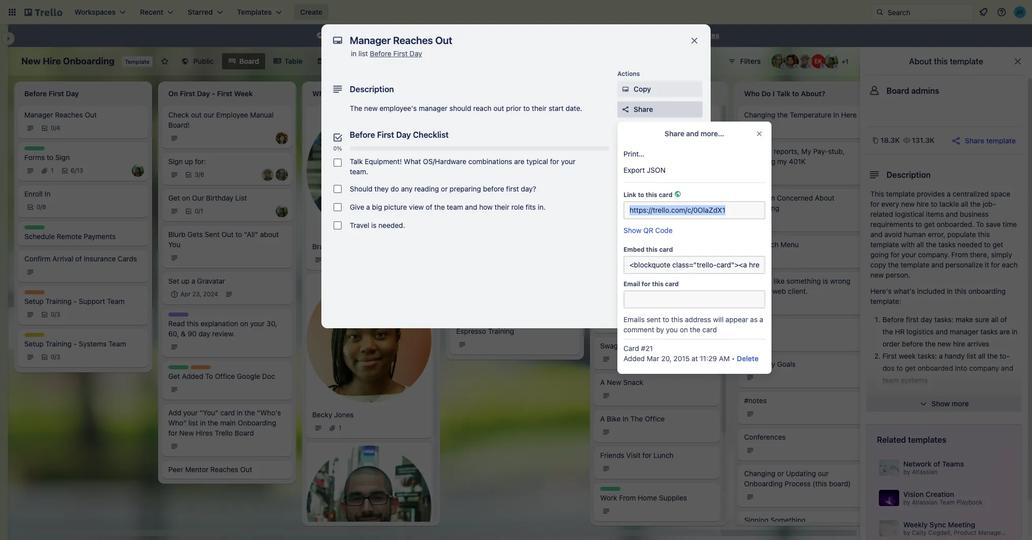 Task type: locate. For each thing, give the bounding box(es) containing it.
print… link
[[618, 146, 772, 162]]

this inside "this template provides a centralized space for every new hire to tackle all the job- related logistical items and business requirements to get onboarded. to save time and avoid human error, populate this template with all the tasks needed to get going for your company. from there, simply copy the template and personalize it for each new person."
[[870, 190, 884, 198]]

0 horizontal spatial description
[[350, 85, 394, 94]]

it seems like something is wrong with our web client. link
[[744, 276, 858, 297]]

0 horizontal spatial to
[[205, 372, 213, 381]]

our inside it seems like something is wrong with our web client.
[[760, 287, 771, 296]]

0 horizontal spatial is
[[343, 31, 348, 40]]

0 horizontal spatial list
[[189, 419, 198, 427]]

2 vertical spatial onboarding
[[744, 480, 783, 488]]

training for setup training - support team
[[46, 297, 72, 306]]

2 vertical spatial changing
[[744, 469, 775, 478]]

to up "you"
[[205, 372, 213, 381]]

get down items
[[924, 220, 935, 229]]

something down when
[[744, 204, 779, 212]]

1 horizontal spatial before
[[902, 340, 923, 348]]

this down more on desks & chairs link
[[646, 246, 658, 253]]

give
[[350, 203, 364, 211]]

to inside "emails sent to this address will appear as a comment by you on the card"
[[663, 315, 669, 324]]

about down newbie
[[963, 401, 982, 409]]

copy
[[634, 85, 651, 93]]

search image
[[876, 8, 884, 16]]

manager down make
[[950, 328, 979, 336]]

show left qr
[[624, 226, 642, 235]]

share for share and more…
[[665, 129, 684, 138]]

about up admins
[[909, 57, 932, 66]]

color: yellow, title: "systems team" element
[[24, 333, 45, 337]]

the new employee's manager should reach out prior to their start date.
[[350, 104, 582, 113]]

1 vertical spatial color: orange, title: "support team" element
[[191, 366, 211, 370]]

1 horizontal spatial or
[[777, 469, 784, 478]]

a inside a new snack link
[[600, 378, 605, 387]]

at left work
[[964, 413, 970, 421]]

board inside add your "you" card in the "who's who" list in the main onboarding for new hires trello board
[[235, 429, 254, 438]]

training inside setup training - systems team link
[[46, 340, 72, 348]]

18.3k
[[881, 136, 900, 144]]

the for the lunch menu
[[744, 240, 757, 249]]

- for support
[[74, 297, 77, 306]]

at inside before first day tasks: make sure all of the hr logistics and manager tasks are in order before the new hire arrives first week tasks: a handy list all the to- dos to get onboarded into company and team systems who's who list: help the newbie orient themselves and learn all about the key people they'll encounter at work
[[964, 413, 970, 421]]

2 horizontal spatial new
[[607, 378, 621, 387]]

day down the this is a public template for anyone on the internet to copy.
[[410, 49, 422, 58]]

sm image down actions
[[621, 84, 631, 94]]

enroll
[[24, 190, 43, 198]]

before for before first day tasks: make sure all of the hr logistics and manager tasks are in order before the new hire arrives first week tasks: a handy list all the to- dos to get onboarded into company and team systems who's who list: help the newbie orient themselves and learn all about the key people they'll encounter at work
[[883, 315, 904, 324]]

color: green, title: "remote employees" element
[[24, 147, 45, 151], [24, 226, 45, 230], [600, 226, 621, 230], [168, 366, 189, 370], [600, 487, 621, 491]]

about inside before first day tasks: make sure all of the hr logistics and manager tasks are in order before the new hire arrives first week tasks: a handy list all the to- dos to get onboarded into company and team systems who's who list: help the newbie orient themselves and learn all about the key people they'll encounter at work
[[963, 401, 982, 409]]

view
[[409, 203, 424, 211]]

1 vertical spatial day
[[198, 330, 210, 338]]

this for this template provides a centralized space for every new hire to tackle all the job- related logistical items and business requirements to get onboarded. to save time and avoid human error, populate this template with all the tasks needed to get going for your company. from there, simply copy the template and personalize it for each new person.
[[870, 190, 884, 198]]

team for systems
[[109, 340, 126, 348]]

1 horizontal spatial at
[[964, 413, 970, 421]]

share inside 'button'
[[965, 136, 984, 145]]

for up related
[[870, 200, 880, 208]]

hire inside "this template provides a centralized space for every new hire to tackle all the job- related logistical items and business requirements to get onboarded. to save time and avoid human error, populate this template with all the tasks needed to get going for your company. from there, simply copy the template and personalize it for each new person."
[[917, 200, 929, 208]]

on left our
[[182, 194, 190, 202]]

email
[[624, 280, 640, 288]]

company goals link
[[744, 359, 858, 370]]

template inside create board from template 'link'
[[596, 31, 626, 40]]

1 horizontal spatial create
[[533, 31, 555, 40]]

address
[[685, 315, 711, 324]]

and right logistics
[[936, 328, 948, 336]]

out up forms to sign link at left
[[85, 111, 97, 119]]

0 vertical spatial added
[[624, 354, 645, 363]]

is left 'wrong'
[[823, 277, 828, 285]]

public
[[193, 57, 214, 65]]

up right set
[[181, 277, 189, 285]]

is for travel
[[371, 221, 377, 230]]

1 horizontal spatial with
[[901, 240, 915, 249]]

card for email for this card
[[665, 280, 679, 288]]

setup training - support team
[[24, 297, 125, 306]]

our inside changing or updating our onboarding process (this board)
[[818, 469, 829, 478]]

chris temperson (christemperson) image
[[798, 54, 812, 68]]

1 horizontal spatial are
[[1000, 328, 1010, 336]]

0 vertical spatial before
[[370, 49, 391, 58]]

concerned
[[777, 194, 813, 202]]

are inside before first day tasks: make sure all of the hr logistics and manager tasks are in order before the new hire arrives first week tasks: a handy list all the to- dos to get onboarded into company and team systems who's who list: help the newbie orient themselves and learn all about the key people they'll encounter at work
[[1000, 328, 1010, 336]]

public
[[356, 31, 376, 40]]

trello right "@"
[[1012, 529, 1028, 537]]

should
[[449, 104, 471, 113]]

tasks down error,
[[938, 240, 956, 249]]

learn
[[936, 401, 952, 409]]

training left support
[[46, 297, 72, 306]]

priscilla parjet (priscillaparjet) image
[[824, 54, 839, 68], [132, 165, 144, 177], [276, 205, 288, 217], [564, 223, 576, 235]]

people
[[883, 413, 905, 421]]

2 horizontal spatial is
[[823, 277, 828, 285]]

get inside get added to office google doc link
[[168, 372, 180, 381]]

get for get added to office google doc
[[168, 372, 180, 381]]

0 horizontal spatial their
[[495, 203, 510, 211]]

setup inside setup training - systems team link
[[24, 340, 44, 348]]

read
[[168, 319, 185, 328]]

with down human
[[901, 240, 915, 249]]

1 vertical spatial out
[[222, 230, 234, 239]]

2 vertical spatial out
[[240, 465, 252, 474]]

of right view
[[426, 203, 432, 211]]

sign left for: at left
[[168, 157, 183, 166]]

card for link to this card
[[659, 191, 673, 199]]

by up vision
[[903, 468, 910, 476]]

onboarding left process
[[744, 480, 783, 488]]

up inside set up a gravatar "link"
[[181, 277, 189, 285]]

template inside share template 'button'
[[986, 136, 1016, 145]]

2 changing from the top
[[744, 157, 775, 166]]

23,
[[192, 290, 201, 298]]

1 vertical spatial manager
[[950, 328, 979, 336]]

more
[[667, 31, 684, 40], [952, 399, 969, 408]]

0 horizontal spatial templates
[[686, 31, 719, 40]]

reaches inside manager reaches out link
[[55, 111, 83, 119]]

their left the role
[[495, 203, 510, 211]]

1 vertical spatial show
[[932, 399, 950, 408]]

arroyo
[[339, 242, 361, 251]]

3 for setup training - support team
[[56, 311, 60, 318]]

0 vertical spatial atlassian
[[912, 468, 938, 476]]

create inside button
[[300, 8, 323, 16]]

create
[[300, 8, 323, 16], [533, 31, 555, 40]]

create for create
[[300, 8, 323, 16]]

before first day checklist group
[[330, 154, 609, 235]]

1 0 / 3 from the top
[[51, 311, 60, 318]]

this
[[327, 31, 341, 40], [870, 190, 884, 198]]

color: orange, title: "support team" element
[[24, 290, 45, 295], [191, 366, 211, 370]]

by
[[656, 325, 664, 334], [903, 468, 910, 476], [903, 499, 910, 506], [903, 529, 910, 537]]

is inside it seems like something is wrong with our web client.
[[823, 277, 828, 285]]

equipment / desk / headphones / software link
[[600, 179, 714, 199]]

0 vertical spatial sm image
[[315, 31, 325, 41]]

this
[[934, 57, 948, 66], [646, 191, 657, 199], [978, 230, 990, 239], [646, 246, 658, 253], [652, 280, 664, 288], [955, 287, 967, 296], [671, 315, 683, 324], [187, 319, 199, 328]]

0 vertical spatial are
[[514, 157, 525, 166]]

something
[[744, 204, 779, 212], [771, 516, 806, 525]]

1 vertical spatial sm image
[[621, 84, 631, 94]]

amy freiderson (amyfreiderson) image
[[276, 169, 288, 181]]

before inside group
[[483, 185, 504, 193]]

0 vertical spatial description
[[350, 85, 394, 94]]

0 horizontal spatial or
[[441, 185, 448, 193]]

setup inside setup training - support team link
[[24, 297, 44, 306]]

arrives
[[967, 340, 989, 348]]

changing inside changing or updating our onboarding process (this board)
[[744, 469, 775, 478]]

equipment / desk / headphones / software
[[600, 179, 709, 198]]

2 horizontal spatial our
[[818, 469, 829, 478]]

1 horizontal spatial office
[[645, 415, 665, 423]]

Board name text field
[[16, 53, 120, 69]]

0 horizontal spatial office
[[215, 372, 235, 381]]

"all"
[[244, 230, 258, 239]]

0 vertical spatial up
[[185, 157, 193, 166]]

calendar link
[[311, 53, 364, 69]]

becky
[[312, 411, 332, 419]]

1 horizontal spatial added
[[624, 354, 645, 363]]

2 horizontal spatial in
[[833, 111, 839, 119]]

at inside card #21 added mar 20, 2015 at 11:29 am • delete
[[692, 354, 698, 363]]

going
[[870, 250, 889, 259]]

0 horizontal spatial are
[[514, 157, 525, 166]]

a inside a bike in the office link
[[600, 415, 605, 423]]

1 atlassian from the top
[[912, 468, 938, 476]]

changing the temperature in here link
[[744, 110, 858, 120]]

first inside group
[[506, 185, 519, 193]]

jeremy miller (jeremymiller198) image
[[1014, 6, 1026, 18]]

more…
[[701, 129, 724, 138]]

atlassian up 'weekly'
[[912, 499, 938, 506]]

from
[[951, 250, 968, 259], [619, 494, 636, 502]]

in inside here's what's included in this onboarding template:
[[947, 287, 953, 296]]

list down arrives
[[967, 352, 976, 360]]

2 horizontal spatial out
[[240, 465, 252, 474]]

2 horizontal spatial share
[[965, 136, 984, 145]]

in up 8
[[45, 190, 50, 198]]

related
[[877, 435, 906, 445]]

0 vertical spatial office
[[215, 372, 235, 381]]

trello down the main on the bottom left of the page
[[215, 429, 233, 438]]

2 0 / 3 from the top
[[51, 353, 60, 361]]

sign right forms
[[55, 153, 70, 162]]

0 horizontal spatial in
[[45, 190, 50, 198]]

1 horizontal spatial list
[[358, 49, 368, 58]]

manager up checklist
[[419, 104, 448, 113]]

is for this
[[343, 31, 348, 40]]

3 changing from the top
[[744, 469, 775, 478]]

a inside "link"
[[191, 277, 195, 285]]

0 vertical spatial about
[[909, 57, 932, 66]]

Link to this card text field
[[624, 201, 766, 220]]

& inside read this explanation on your 30, 60, & 90 day review.
[[181, 330, 186, 338]]

setup up color: yellow, title: "systems team" element
[[24, 297, 44, 306]]

typical
[[527, 157, 548, 166]]

the left internet
[[455, 31, 465, 40]]

changing
[[744, 111, 775, 119], [744, 157, 775, 166], [744, 469, 775, 478]]

training inside setup training - support team link
[[46, 297, 72, 306]]

gravatar
[[197, 277, 225, 285]]

1 - from the top
[[74, 297, 77, 306]]

training inside espresso training link
[[488, 327, 514, 335]]

2 horizontal spatial onboarding
[[744, 480, 783, 488]]

0 notifications image
[[977, 6, 990, 18]]

changing up "close popover" icon
[[744, 111, 775, 119]]

on inside "emails sent to this address will appear as a comment by you on the card"
[[680, 325, 688, 334]]

1 horizontal spatial sign
[[168, 157, 183, 166]]

2 setup from the top
[[24, 340, 44, 348]]

sm image inside copy link
[[621, 84, 631, 94]]

card down will
[[702, 325, 717, 334]]

get on our birthday list link
[[168, 193, 286, 203]]

1 vertical spatial -
[[74, 340, 77, 348]]

out inside check out our employee manual board!
[[191, 111, 202, 119]]

1 vertical spatial their
[[495, 203, 510, 211]]

share
[[634, 105, 653, 114], [665, 129, 684, 138], [965, 136, 984, 145]]

1 vertical spatial 0 / 3
[[51, 353, 60, 361]]

create for create board from template
[[533, 31, 555, 40]]

appear
[[726, 315, 748, 324]]

of inside before first day checklist group
[[426, 203, 432, 211]]

office down a new snack link
[[645, 415, 665, 423]]

1 vertical spatial board
[[887, 86, 909, 95]]

create inside 'link'
[[533, 31, 555, 40]]

show for show qr code
[[624, 226, 642, 235]]

description up provides
[[887, 170, 931, 179]]

0 vertical spatial before
[[483, 185, 504, 193]]

reaches up "4"
[[55, 111, 83, 119]]

about right concerned
[[815, 194, 835, 202]]

becky jones
[[312, 411, 354, 419]]

1 vertical spatial or
[[777, 469, 784, 478]]

color: orange, title: "support team" element up get added to office google doc
[[191, 366, 211, 370]]

star or unstar board image
[[161, 57, 169, 65]]

template:
[[870, 297, 901, 306]]

onboarding inside text field
[[63, 56, 115, 66]]

0 vertical spatial list
[[358, 49, 368, 58]]

sm image
[[315, 31, 325, 41], [621, 84, 631, 94]]

show
[[624, 226, 642, 235], [932, 399, 950, 408]]

hire up handy
[[953, 340, 965, 348]]

of
[[426, 203, 432, 211], [75, 255, 82, 263], [1000, 315, 1007, 324], [934, 460, 940, 468]]

1 horizontal spatial out
[[222, 230, 234, 239]]

0 vertical spatial show
[[624, 226, 642, 235]]

your inside "this template provides a centralized space for every new hire to tackle all the job- related logistical items and business requirements to get onboarded. to save time and avoid human error, populate this template with all the tasks needed to get going for your company. from there, simply copy the template and personalize it for each new person."
[[902, 250, 916, 259]]

this is a public template for anyone on the internet to copy.
[[327, 31, 521, 40]]

your inside add your "you" card in the "who's who" list in the main onboarding for new hires trello board
[[183, 409, 198, 417]]

0 vertical spatial 3
[[195, 171, 198, 178]]

our down seems
[[760, 287, 771, 296]]

2 horizontal spatial list
[[967, 352, 976, 360]]

a inside group
[[366, 203, 370, 211]]

day right 90
[[198, 330, 210, 338]]

before up how
[[483, 185, 504, 193]]

get left our
[[168, 194, 180, 202]]

1 vertical spatial manager
[[978, 529, 1003, 537]]

of left teams on the bottom right of the page
[[934, 460, 940, 468]]

set up a gravatar link
[[168, 276, 286, 286]]

tasks: left make
[[935, 315, 954, 324]]

team inside vision creation by atlassian team playbook
[[940, 499, 955, 506]]

first left "day?"
[[506, 185, 519, 193]]

2 vertical spatial board
[[235, 429, 254, 438]]

blurb gets sent out to "all" about you
[[168, 230, 279, 249]]

3
[[195, 171, 198, 178], [56, 311, 60, 318], [56, 353, 60, 361]]

&
[[651, 232, 656, 241], [181, 330, 186, 338]]

birthday
[[206, 194, 233, 202]]

atlassian
[[912, 468, 938, 476], [912, 499, 938, 506]]

0 horizontal spatial new
[[21, 56, 41, 66]]

before down "public"
[[370, 49, 391, 58]]

to down business
[[976, 220, 984, 229]]

2 atlassian from the top
[[912, 499, 938, 506]]

changing down conferences
[[744, 469, 775, 478]]

1 setup from the top
[[24, 297, 44, 306]]

a left "public"
[[350, 31, 354, 40]]

ellie kulick (elliekulick2) image
[[811, 54, 825, 68]]

this up 90
[[187, 319, 199, 328]]

1 vertical spatial &
[[181, 330, 186, 338]]

check out our employee manual board! link
[[168, 110, 286, 130]]

0 horizontal spatial &
[[181, 330, 186, 338]]

chris temperson (christemperson) image left andre gorte (andregorte) icon
[[550, 266, 562, 278]]

on inside read this explanation on your 30, 60, & 90 day review.
[[240, 319, 248, 328]]

filters button
[[725, 53, 764, 69]]

each
[[1002, 261, 1018, 269]]

get inside before first day tasks: make sure all of the hr logistics and manager tasks are in order before the new hire arrives first week tasks: a handy list all the to- dos to get onboarded into company and team systems who's who list: help the newbie orient themselves and learn all about the key people they'll encounter at work
[[905, 364, 916, 373]]

0 vertical spatial day
[[921, 315, 933, 324]]

0 horizontal spatial this
[[327, 31, 341, 40]]

out for blurb gets sent out to "all" about you
[[222, 230, 234, 239]]

0 horizontal spatial color: orange, title: "support team" element
[[24, 290, 45, 295]]

equipment!
[[365, 157, 402, 166]]

0 horizontal spatial out
[[191, 111, 202, 119]]

2 vertical spatial is
[[823, 277, 828, 285]]

menu
[[781, 240, 799, 249]]

1 changing from the top
[[744, 111, 775, 119]]

manager up 0 / 4
[[24, 111, 53, 119]]

board link
[[222, 53, 265, 69]]

this down save
[[978, 230, 990, 239]]

team for support
[[107, 297, 125, 306]]

out inside blurb gets sent out to "all" about you
[[222, 230, 234, 239]]

Embed this card text field
[[624, 256, 766, 274]]

color: orange, title: "support team" element down confirm
[[24, 290, 45, 295]]

what
[[404, 157, 421, 166]]

all down human
[[917, 240, 924, 249]]

peer mentor reaches out
[[168, 465, 252, 474]]

0 vertical spatial create
[[300, 8, 323, 16]]

check out our employee manual board!
[[168, 111, 274, 129]]

new down copy
[[870, 271, 884, 279]]

email for this card
[[624, 280, 679, 288]]

0 horizontal spatial get
[[905, 364, 916, 373]]

0 vertical spatial changing
[[744, 111, 775, 119]]

manager inside manager reaches out link
[[24, 111, 53, 119]]

None text field
[[345, 31, 679, 50]]

1 horizontal spatial is
[[371, 221, 377, 230]]

2 - from the top
[[74, 340, 77, 348]]

0 vertical spatial setup
[[24, 297, 44, 306]]

1 right ellie kulick (elliekulick2) image
[[846, 58, 849, 65]]

3 for setup training - systems team
[[56, 353, 60, 361]]

manager reaches out
[[24, 111, 97, 119]]

1 vertical spatial a
[[600, 378, 605, 387]]

on right more
[[619, 232, 627, 241]]

sync
[[930, 521, 946, 529]]

0 horizontal spatial lunch
[[654, 451, 674, 460]]

office
[[215, 372, 235, 381], [645, 415, 665, 423]]

board left admins
[[887, 86, 909, 95]]

0 vertical spatial or
[[441, 185, 448, 193]]

1 horizontal spatial share
[[665, 129, 684, 138]]

bradley arroyo
[[312, 242, 361, 251]]

1 vertical spatial team
[[109, 340, 126, 348]]

out left prior
[[494, 104, 504, 113]]

1 horizontal spatial templates
[[908, 435, 947, 445]]

1 vertical spatial our
[[760, 287, 771, 296]]

work
[[972, 413, 988, 421]]

board down the main on the bottom left of the page
[[235, 429, 254, 438]]

get inside get on our birthday list link
[[168, 194, 180, 202]]

setup down color: yellow, title: "systems team" element
[[24, 340, 44, 348]]

bradley
[[312, 242, 337, 251]]

/ down setup training - support team at the bottom
[[55, 311, 56, 318]]

131.3k
[[912, 136, 935, 144]]

your right the add
[[183, 409, 198, 417]]

0 horizontal spatial chris temperson (christemperson) image
[[262, 169, 274, 181]]

color: green, title: "remote employees" element up forms
[[24, 147, 45, 151]]

description
[[350, 85, 394, 94], [887, 170, 931, 179]]

1 vertical spatial chris temperson (christemperson) image
[[550, 266, 562, 278]]

atlassian up vision
[[912, 468, 938, 476]]

0 horizontal spatial create
[[300, 8, 323, 16]]

manager inside before first day tasks: make sure all of the hr logistics and manager tasks are in order before the new hire arrives first week tasks: a handy list all the to- dos to get onboarded into company and team systems who's who list: help the newbie orient themselves and learn all about the key people they'll encounter at work
[[950, 328, 979, 336]]

show inside button
[[932, 399, 950, 408]]

tasks:
[[935, 315, 954, 324], [918, 352, 937, 360]]

playbook
[[957, 499, 983, 506]]

with inside it seems like something is wrong with our web client.
[[744, 287, 758, 296]]

new left snack
[[607, 378, 621, 387]]

their left 'start'
[[532, 104, 547, 113]]

before inside before first day tasks: make sure all of the hr logistics and manager tasks are in order before the new hire arrives first week tasks: a handy list all the to- dos to get onboarded into company and team systems who's who list: help the newbie orient themselves and learn all about the key people they'll encounter at work
[[883, 315, 904, 324]]

weekly sync meeting by caity cogdell, product manager @ trello
[[903, 521, 1028, 537]]

something inside when i'm concerned about something
[[744, 204, 779, 212]]

chris temperson (christemperson) image
[[262, 169, 274, 181], [550, 266, 562, 278]]

the left "who's
[[245, 409, 255, 417]]

templates right explore
[[686, 31, 719, 40]]

this inside "this template provides a centralized space for every new hire to tackle all the job- related logistical items and business requirements to get onboarded. to save time and avoid human error, populate this template with all the tasks needed to get going for your company. from there, simply copy the template and personalize it for each new person."
[[978, 230, 990, 239]]

list left the customize views image
[[358, 49, 368, 58]]

a left tour
[[470, 211, 475, 220]]

read this explanation on your 30, 60, & 90 day review.
[[168, 319, 277, 338]]

a
[[470, 211, 475, 220], [600, 378, 605, 387], [600, 415, 605, 423]]

or inside changing or updating our onboarding process (this board)
[[777, 469, 784, 478]]

pay-
[[813, 147, 828, 156]]

1 vertical spatial setup
[[24, 340, 44, 348]]

401k
[[789, 157, 806, 166]]

1 vertical spatial this
[[870, 190, 884, 198]]

with inside "this template provides a centralized space for every new hire to tackle all the job- related logistical items and business requirements to get onboarded. to save time and avoid human error, populate this template with all the tasks needed to get going for your company. from there, simply copy the template and personalize it for each new person."
[[901, 240, 915, 249]]

for down who"
[[168, 429, 177, 438]]

for right the typical
[[550, 157, 559, 166]]

0 vertical spatial manager
[[419, 104, 448, 113]]

manager
[[24, 111, 53, 119], [978, 529, 1003, 537]]

sm image down create button
[[315, 31, 325, 41]]

more for explore
[[667, 31, 684, 40]]

1 vertical spatial training
[[488, 327, 514, 335]]

this inside "emails sent to this address will appear as a comment by you on the card"
[[671, 315, 683, 324]]

changing for changing the temperature in here
[[744, 111, 775, 119]]

for right visit at the bottom right of the page
[[643, 451, 652, 460]]

should
[[350, 185, 373, 193]]

out for peer mentor reaches out
[[240, 465, 252, 474]]

0 / 4
[[51, 124, 60, 132]]

creation
[[926, 490, 954, 499]]

me
[[621, 143, 631, 152]]

team right systems
[[109, 340, 126, 348]]

card inside add your "you" card in the "who's who" list in the main onboarding for new hires trello board
[[220, 409, 235, 417]]

a inside "emails sent to this address will appear as a comment by you on the card"
[[760, 315, 764, 324]]

priscilla parjet (priscillaparjet) image left sign up for: on the top
[[132, 165, 144, 177]]

0 horizontal spatial out
[[85, 111, 97, 119]]

a up 23,
[[191, 277, 195, 285]]

list inside before first day tasks: make sure all of the hr logistics and manager tasks are in order before the new hire arrives first week tasks: a handy list all the to- dos to get onboarded into company and team systems who's who list: help the newbie orient themselves and learn all about the key people they'll encounter at work
[[967, 352, 976, 360]]

1 horizontal spatial onboarding
[[238, 419, 276, 427]]

first inside before first day tasks: make sure all of the hr logistics and manager tasks are in order before the new hire arrives first week tasks: a handy list all the to- dos to get onboarded into company and team systems who's who list: help the newbie orient themselves and learn all about the key people they'll encounter at work
[[906, 315, 919, 324]]

samantha pivlot (samanthapivlot) image
[[276, 132, 288, 144]]

new inside "new hire onboarding" text field
[[21, 56, 41, 66]]

1 horizontal spatial get
[[924, 220, 935, 229]]

public button
[[175, 53, 220, 69]]

get left tour
[[456, 211, 468, 220]]

up inside sign up for: link
[[185, 157, 193, 166]]

0 vertical spatial first
[[506, 185, 519, 193]]

a inside before first day tasks: make sure all of the hr logistics and manager tasks are in order before the new hire arrives first week tasks: a handy list all the to- dos to get onboarded into company and team systems who's who list: help the newbie orient themselves and learn all about the key people they'll encounter at work
[[939, 352, 943, 360]]

desk
[[641, 179, 658, 188]]

sent
[[647, 315, 661, 324]]

of inside 'link'
[[75, 255, 82, 263]]

Search field
[[884, 5, 973, 20]]



Task type: vqa. For each thing, say whether or not it's contained in the screenshot.


Task type: describe. For each thing, give the bounding box(es) containing it.
of inside network of teams by atlassian
[[934, 460, 940, 468]]

the down "you"
[[208, 419, 218, 427]]

up for a
[[181, 277, 189, 285]]

tasks inside before first day tasks: make sure all of the hr logistics and manager tasks are in order before the new hire arrives first week tasks: a handy list all the to- dos to get onboarded into company and team systems who's who list: help the newbie orient themselves and learn all about the key people they'll encounter at work
[[981, 328, 998, 336]]

for right going
[[891, 250, 900, 259]]

by inside "emails sent to this address will appear as a comment by you on the card"
[[656, 325, 664, 334]]

0 vertical spatial tasks:
[[935, 315, 954, 324]]

1 vertical spatial in
[[45, 190, 50, 198]]

to right forms
[[47, 153, 53, 162]]

a for a bike in the office
[[600, 415, 605, 423]]

0 / 3 for support
[[51, 311, 60, 318]]

before inside before first day tasks: make sure all of the hr logistics and manager tasks are in order before the new hire arrives first week tasks: a handy list all the to- dos to get onboarded into company and team systems who's who list: help the newbie orient themselves and learn all about the key people they'll encounter at work
[[902, 340, 923, 348]]

Travel is needed. checkbox
[[334, 222, 342, 230]]

the for the new employee's manager should reach out prior to their start date.
[[350, 104, 362, 113]]

by inside weekly sync meeting by caity cogdell, product manager @ trello
[[903, 529, 910, 537]]

and down tackle
[[946, 210, 958, 219]]

atlassian inside network of teams by atlassian
[[912, 468, 938, 476]]

#notes link
[[744, 396, 858, 406]]

preparing
[[450, 185, 481, 193]]

priscilla parjet (priscillaparjet) image right samantha pivlot (samanthapivlot) icon
[[564, 223, 576, 235]]

@
[[1005, 529, 1011, 537]]

this up admins
[[934, 57, 948, 66]]

0 vertical spatial templates
[[686, 31, 719, 40]]

logistical
[[895, 210, 924, 219]]

6 / 13
[[71, 167, 83, 174]]

about inside blurb gets sent out to "all" about you
[[260, 230, 279, 239]]

this inside read this explanation on your 30, 60, & 90 day review.
[[187, 319, 199, 328]]

vision
[[903, 490, 924, 499]]

to up human
[[916, 220, 922, 229]]

team for atlassian
[[940, 499, 955, 506]]

of inside before first day tasks: make sure all of the hr logistics and manager tasks are in order before the new hire arrives first week tasks: a handy list all the to- dos to get onboarded into company and team systems who's who list: help the newbie orient themselves and learn all about the key people they'll encounter at work
[[1000, 315, 1007, 324]]

0 horizontal spatial 6
[[71, 167, 75, 174]]

all right 'sure'
[[991, 315, 999, 324]]

color: green, title: "remote employees" element for forms
[[24, 147, 45, 151]]

trello inside add your "you" card in the "who's who" list in the main onboarding for new hires trello board
[[215, 429, 233, 438]]

2 vertical spatial the
[[630, 415, 643, 423]]

avoid
[[885, 230, 902, 239]]

setup for setup training - systems team
[[24, 340, 44, 348]]

card inside "emails sent to this address will appear as a comment by you on the card"
[[702, 325, 717, 334]]

dos
[[883, 364, 895, 373]]

0 vertical spatial first
[[393, 49, 408, 58]]

person.
[[886, 271, 911, 279]]

simply
[[991, 250, 1012, 259]]

training for setup training - systems team
[[46, 340, 72, 348]]

/ down for: at left
[[198, 171, 200, 178]]

for right email
[[642, 280, 651, 288]]

to right prior
[[523, 104, 530, 113]]

embed this card
[[624, 246, 673, 253]]

export json link
[[618, 162, 772, 178]]

0 / 8
[[37, 203, 46, 211]]

team inside before first day checklist group
[[447, 203, 463, 211]]

read
[[600, 143, 619, 152]]

the left key
[[984, 401, 995, 409]]

work
[[600, 494, 617, 502]]

for inside talk equipment! what os/hardware combinations are typical for your team.
[[550, 157, 559, 166]]

a inside "this template provides a centralized space for every new hire to tackle all the job- related logistical items and business requirements to get onboarded. to save time and avoid human error, populate this template with all the tasks needed to get going for your company. from there, simply copy the template and personalize it for each new person."
[[947, 190, 951, 198]]

to inside blurb gets sent out to "all" about you
[[236, 230, 242, 239]]

card for add your "you" card in the "who's who" list in the main onboarding for new hires trello board
[[220, 409, 235, 417]]

who
[[905, 388, 920, 397]]

hire
[[43, 56, 61, 66]]

their inside before first day checklist group
[[495, 203, 510, 211]]

training for espresso training
[[488, 327, 514, 335]]

/ down forms to sign link at left
[[75, 167, 76, 174]]

hires
[[196, 429, 213, 438]]

day inside read this explanation on your 30, 60, & 90 day review.
[[198, 330, 210, 338]]

added inside card #21 added mar 20, 2015 at 11:29 am • delete
[[624, 354, 645, 363]]

board!
[[168, 121, 190, 129]]

0 left 8
[[37, 203, 40, 211]]

first inside before first day tasks: make sure all of the hr logistics and manager tasks are in order before the new hire arrives first week tasks: a handy list all the to- dos to get onboarded into company and team systems who's who list: help the newbie orient themselves and learn all about the key people they'll encounter at work
[[883, 352, 897, 360]]

by inside vision creation by atlassian team playbook
[[903, 499, 910, 506]]

added inside get added to office google doc link
[[182, 372, 203, 381]]

share for share
[[634, 105, 653, 114]]

trello inside weekly sync meeting by caity cogdell, product manager @ trello
[[1012, 529, 1028, 537]]

apr
[[180, 290, 191, 298]]

forms to sign link
[[24, 153, 142, 163]]

systems
[[901, 376, 928, 385]]

atlassian inside vision creation by atlassian team playbook
[[912, 499, 938, 506]]

amy freiderson (amyfreiderson) image
[[772, 54, 786, 68]]

all down centralized
[[961, 200, 968, 208]]

get for get on our birthday list
[[168, 194, 180, 202]]

human
[[904, 230, 926, 239]]

andre gorte (andregorte) image
[[564, 266, 576, 278]]

review.
[[212, 330, 235, 338]]

and down to-
[[1001, 364, 1013, 373]]

expense
[[744, 147, 772, 156]]

create board from template link
[[527, 27, 632, 44]]

the left to-
[[987, 352, 998, 360]]

from inside "link"
[[619, 494, 636, 502]]

fits
[[526, 203, 536, 211]]

this down plants link
[[652, 280, 664, 288]]

close popover image
[[755, 130, 764, 138]]

bradley arroyo link
[[312, 242, 426, 252]]

and left "more…" on the right of page
[[686, 129, 699, 138]]

from inside "this template provides a centralized space for every new hire to tackle all the job- related logistical items and business requirements to get onboarded. to save time and avoid human error, populate this template with all the tasks needed to get going for your company. from there, simply copy the template and personalize it for each new person."
[[951, 250, 968, 259]]

from
[[578, 31, 594, 40]]

your inside read this explanation on your 30, 60, & 90 day review.
[[250, 319, 265, 328]]

to-
[[1000, 352, 1010, 360]]

+
[[842, 58, 846, 65]]

new inside add your "you" card in the "who's who" list in the main onboarding for new hires trello board
[[179, 429, 194, 438]]

sign up for: link
[[168, 157, 286, 167]]

peer mentor reaches out link
[[168, 465, 286, 475]]

color: green, title: "remote employees" element for more
[[600, 226, 621, 230]]

they'll
[[907, 413, 927, 421]]

board for board
[[239, 57, 259, 65]]

share for share template
[[965, 136, 984, 145]]

onboarding inside changing or updating our onboarding process (this board)
[[744, 480, 783, 488]]

json
[[647, 166, 666, 174]]

day?
[[521, 185, 536, 193]]

show more
[[932, 399, 969, 408]]

0 horizontal spatial sign
[[55, 153, 70, 162]]

new inside a new snack link
[[607, 378, 621, 387]]

more on desks & chairs link
[[600, 232, 714, 242]]

reading
[[414, 185, 439, 193]]

1 vertical spatial lunch
[[654, 451, 674, 460]]

this inside here's what's included in this onboarding template:
[[955, 287, 967, 296]]

/ right desk
[[660, 179, 662, 188]]

for inside add your "you" card in the "who's who" list in the main onboarding for new hires trello board
[[168, 429, 177, 438]]

0 down our
[[195, 207, 199, 215]]

open information menu image
[[997, 7, 1007, 17]]

this for this is a public template for anyone on the internet to copy.
[[327, 31, 341, 40]]

1 horizontal spatial chris temperson (christemperson) image
[[550, 266, 562, 278]]

0 vertical spatial &
[[651, 232, 656, 241]]

the left temperature
[[777, 111, 788, 119]]

1 vertical spatial office
[[645, 415, 665, 423]]

the inside "emails sent to this address will appear as a comment by you on the card"
[[690, 325, 701, 334]]

sm image for this is a public template for anyone on the internet to copy.
[[315, 31, 325, 41]]

tasks inside "this template provides a centralized space for every new hire to tackle all the job- related logistical items and business requirements to get onboarded. to save time and avoid human error, populate this template with all the tasks needed to get going for your company. from there, simply copy the template and personalize it for each new person."
[[938, 240, 956, 249]]

list inside add your "you" card in the "who's who" list in the main onboarding for new hires trello board
[[189, 419, 198, 427]]

hire inside before first day tasks: make sure all of the hr logistics and manager tasks are in order before the new hire arrives first week tasks: a handy list all the to- dos to get onboarded into company and team systems who's who list: help the newbie orient themselves and learn all about the key people they'll encounter at work
[[953, 340, 965, 348]]

confirm arrival of insurance cards link
[[24, 254, 142, 264]]

setup for setup training - support team
[[24, 297, 44, 306]]

provides
[[917, 190, 945, 198]]

1 vertical spatial day
[[396, 130, 411, 139]]

the left hr
[[883, 328, 893, 336]]

needed.
[[379, 221, 405, 230]]

0 vertical spatial chris temperson (christemperson) image
[[262, 169, 274, 181]]

the down logistics
[[925, 340, 936, 348]]

1 horizontal spatial their
[[532, 104, 547, 113]]

link to this card
[[624, 191, 673, 199]]

to left copy.
[[495, 31, 501, 40]]

and down company.
[[932, 261, 944, 269]]

changing inside expense reports, my pay-stub, changing my 401k
[[744, 157, 775, 166]]

2 vertical spatial in
[[623, 415, 629, 423]]

on right anyone
[[445, 31, 453, 40]]

our inside check out our employee manual board!
[[204, 111, 214, 119]]

1 vertical spatial templates
[[908, 435, 947, 445]]

are inside talk equipment! what os/hardware combinations are typical for your team.
[[514, 157, 525, 166]]

reaches inside the peer mentor reaches out link
[[210, 465, 238, 474]]

/ down enroll in at the top left of the page
[[40, 203, 42, 211]]

Email for this card text field
[[624, 290, 766, 309]]

1 vertical spatial tasks:
[[918, 352, 937, 360]]

0 / 3 for systems
[[51, 353, 60, 361]]

up for for:
[[185, 157, 193, 166]]

included
[[917, 287, 945, 296]]

a for a new snack
[[600, 378, 605, 387]]

show for show more
[[932, 399, 950, 408]]

board admins
[[887, 86, 939, 95]]

0 horizontal spatial manager
[[419, 104, 448, 113]]

business
[[960, 210, 989, 219]]

before first day checklist
[[350, 130, 449, 139]]

about inside when i'm concerned about something
[[815, 194, 835, 202]]

1 horizontal spatial out
[[494, 104, 504, 113]]

Talk Equipment! What OS/Hardware combinations are typical for your team. checkbox
[[334, 159, 342, 167]]

0 down setup training - support team at the bottom
[[51, 311, 55, 318]]

2024
[[203, 290, 218, 298]]

color: purple, title: "project requires design" element
[[168, 313, 189, 317]]

1 down forms to sign
[[51, 167, 54, 174]]

all right learn
[[954, 401, 961, 409]]

1 vertical spatial get
[[993, 240, 1003, 249]]

onboarding
[[969, 287, 1006, 296]]

samantha pivlot (samanthapivlot) image
[[550, 223, 562, 235]]

in inside before first day tasks: make sure all of the hr logistics and manager tasks are in order before the new hire arrives first week tasks: a handy list all the to- dos to get onboarded into company and team systems who's who list: help the newbie orient themselves and learn all about the key people they'll encounter at work
[[1012, 328, 1018, 336]]

travel is needed.
[[350, 221, 405, 230]]

for left anyone
[[408, 31, 417, 40]]

1 vertical spatial to
[[205, 372, 213, 381]]

needed
[[958, 240, 982, 249]]

this down desk
[[646, 191, 657, 199]]

for right it
[[991, 261, 1000, 269]]

all up company
[[978, 352, 985, 360]]

onboarding inside add your "you" card in the "who's who" list in the main onboarding for new hires trello board
[[238, 419, 276, 427]]

day inside before first day tasks: make sure all of the hr logistics and manager tasks are in order before the new hire arrives first week tasks: a handy list all the to- dos to get onboarded into company and team systems who's who list: help the newbie orient themselves and learn all about the key people they'll encounter at work
[[921, 315, 933, 324]]

your inside talk equipment! what os/hardware combinations are typical for your team.
[[561, 157, 576, 166]]

sure
[[975, 315, 989, 324]]

/ down setup training - systems team
[[55, 353, 56, 361]]

0 down setup training - systems team
[[51, 353, 55, 361]]

before for before first day checklist
[[350, 130, 375, 139]]

0 vertical spatial in
[[833, 111, 839, 119]]

0 left "4"
[[51, 124, 55, 132]]

to up the there,
[[984, 240, 991, 249]]

Give a big picture view of the team and how their role fits in. checkbox
[[334, 203, 342, 211]]

error,
[[928, 230, 946, 239]]

vision creation by atlassian team playbook
[[903, 490, 983, 506]]

the inside before first day checklist group
[[434, 203, 445, 211]]

the up business
[[970, 200, 981, 208]]

travel
[[350, 221, 369, 230]]

/ down export json link
[[707, 179, 709, 188]]

to inside before first day tasks: make sure all of the hr logistics and manager tasks are in order before the new hire arrives first week tasks: a handy list all the to- dos to get onboarded into company and team systems who's who list: help the newbie orient themselves and learn all about the key people they'll encounter at work
[[897, 364, 903, 373]]

by inside network of teams by atlassian
[[903, 468, 910, 476]]

and down list:
[[922, 401, 934, 409]]

get a tour link
[[456, 211, 574, 221]]

home
[[638, 494, 657, 502]]

and left the avoid
[[870, 230, 883, 239]]

more for show
[[952, 399, 969, 408]]

- for systems
[[74, 340, 77, 348]]

color: green, title: "remote employees" element for schedule
[[24, 226, 45, 230]]

here's what's included in this onboarding template:
[[870, 287, 1006, 306]]

to right link
[[638, 191, 644, 199]]

primary element
[[0, 0, 1032, 24]]

"you"
[[200, 409, 218, 417]]

priscilla parjet (priscillaparjet) image down amy freiderson (amyfreiderson) image
[[276, 205, 288, 217]]

to inside "this template provides a centralized space for every new hire to tackle all the job- related logistical items and business requirements to get onboarded. to save time and avoid human error, populate this template with all the tasks needed to get going for your company. from there, simply copy the template and personalize it for each new person."
[[976, 220, 984, 229]]

link
[[624, 191, 636, 199]]

gets
[[188, 230, 203, 239]]

Should they do any reading or preparing before first day? checkbox
[[334, 185, 342, 193]]

new up logistical
[[901, 200, 915, 208]]

and inside before first day checklist group
[[465, 203, 477, 211]]

changing for changing or updating our onboarding process (this board)
[[744, 469, 775, 478]]

onboarded
[[918, 364, 953, 373]]

or inside group
[[441, 185, 448, 193]]

new inside before first day tasks: make sure all of the hr logistics and manager tasks are in order before the new hire arrives first week tasks: a handy list all the to- dos to get onboarded into company and team systems who's who list: help the newbie orient themselves and learn all about the key people they'll encounter at work
[[938, 340, 951, 348]]

filters
[[740, 57, 761, 65]]

1 horizontal spatial 6
[[200, 171, 204, 178]]

sm image for copy
[[621, 84, 631, 94]]

0 vertical spatial out
[[85, 111, 97, 119]]

1 vertical spatial something
[[771, 516, 806, 525]]

encounter
[[929, 413, 962, 421]]

order
[[883, 340, 900, 348]]

0 vertical spatial lunch
[[759, 240, 779, 249]]

it
[[985, 261, 989, 269]]

the up person.
[[888, 261, 899, 269]]

color: green, title: "remote employees" element for work
[[600, 487, 621, 491]]

enroll in
[[24, 190, 50, 198]]

talk
[[350, 157, 363, 166]]

priscilla parjet (priscillaparjet) image left +
[[824, 54, 839, 68]]

1 down jones
[[339, 424, 341, 432]]

emails sent to this address will appear as a comment by you on the card
[[624, 315, 764, 334]]

the up show more
[[951, 388, 962, 397]]

time
[[1003, 220, 1017, 229]]

card down "chairs"
[[659, 246, 673, 253]]

before first day tasks: make sure all of the hr logistics and manager tasks are in order before the new hire arrives first week tasks: a handy list all the to- dos to get onboarded into company and team systems who's who list: help the newbie orient themselves and learn all about the key people they'll encounter at work
[[883, 315, 1018, 421]]

1 vertical spatial description
[[887, 170, 931, 179]]

google
[[237, 372, 260, 381]]

changing the temperature in here
[[744, 111, 857, 119]]

0 vertical spatial day
[[410, 49, 422, 58]]

new left employee's
[[364, 104, 378, 113]]

space
[[991, 190, 1010, 198]]

delete
[[737, 354, 759, 363]]

andre gorte (andregorte) image
[[785, 54, 799, 68]]

a inside get a tour link
[[470, 211, 475, 220]]

seems
[[750, 277, 772, 285]]

manager inside weekly sync meeting by caity cogdell, product manager @ trello
[[978, 529, 1003, 537]]

embed
[[624, 246, 645, 253]]

0 vertical spatial color: orange, title: "support team" element
[[24, 290, 45, 295]]

our
[[192, 194, 204, 202]]

the up company.
[[926, 240, 937, 249]]

team inside before first day tasks: make sure all of the hr logistics and manager tasks are in order before the new hire arrives first week tasks: a handy list all the to- dos to get onboarded into company and team systems who's who list: help the newbie orient themselves and learn all about the key people they'll encounter at work
[[883, 376, 899, 385]]

/ left desk
[[637, 179, 639, 188]]

web
[[773, 287, 786, 296]]

get for get a tour
[[456, 211, 468, 220]]

admins
[[911, 86, 939, 95]]

board for board admins
[[887, 86, 909, 95]]

color: green, title: "remote employees" element down 60,
[[168, 366, 189, 370]]

to up items
[[931, 200, 938, 208]]

as
[[750, 315, 758, 324]]

chairs
[[658, 232, 679, 241]]

1 vertical spatial first
[[377, 130, 394, 139]]

/ down our
[[199, 207, 200, 215]]

product
[[954, 529, 977, 537]]

0 / 1
[[195, 207, 203, 215]]

1 down our
[[200, 207, 203, 215]]

/ down manager reaches out
[[55, 124, 56, 132]]

customize views image
[[369, 56, 379, 66]]

11:29
[[700, 354, 717, 363]]

0 vertical spatial get
[[924, 220, 935, 229]]

centralized
[[953, 190, 989, 198]]



